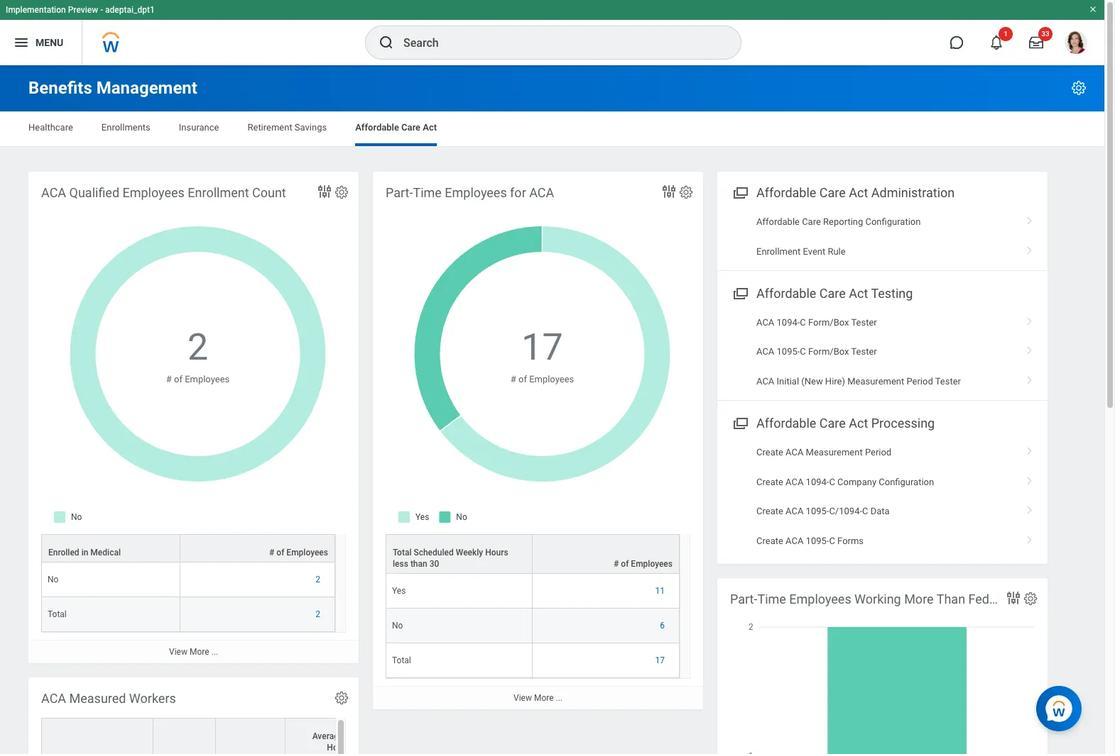 Task type: locate. For each thing, give the bounding box(es) containing it.
1 vertical spatial hours
[[327, 744, 350, 754]]

aca up create aca 1095-c forms
[[786, 507, 804, 517]]

1 vertical spatial 17
[[655, 656, 665, 666]]

total inside aca qualified employees enrollment count element
[[48, 610, 67, 620]]

1095- inside "link"
[[806, 507, 829, 517]]

of
[[174, 374, 182, 385], [518, 374, 527, 385], [276, 548, 284, 558], [621, 560, 629, 570]]

2 vertical spatial 2
[[316, 610, 320, 620]]

count
[[252, 185, 286, 200]]

Search Workday  search field
[[403, 27, 712, 58]]

# of employees button
[[180, 536, 335, 563], [533, 536, 679, 574]]

view more ... up workers
[[169, 648, 218, 658]]

configure part-time employees working more than federal full-time standard image
[[1023, 592, 1038, 607]]

chevron right image for affordable care reporting configuration
[[1021, 212, 1039, 226]]

aca right for
[[529, 185, 554, 200]]

4 chevron right image from the top
[[1021, 342, 1039, 356]]

inbox large image
[[1029, 36, 1043, 50]]

adeptai_dpt1
[[105, 5, 155, 15]]

1094-
[[777, 317, 800, 328], [806, 477, 829, 488]]

0 vertical spatial configuration
[[865, 217, 921, 227]]

aca qualified employees enrollment count element
[[28, 172, 359, 664]]

working
[[854, 592, 901, 607]]

view more ... link for 2
[[28, 641, 359, 664]]

in
[[81, 548, 88, 558]]

aca down aca 1094-c form/box tester
[[756, 347, 774, 358]]

0 horizontal spatial # of employees
[[269, 548, 328, 558]]

hours inside total scheduled weekly hours less than 30
[[485, 548, 508, 558]]

2 chevron right image from the top
[[1021, 502, 1039, 516]]

1095- down create aca 1095-c/1094-c data on the right bottom
[[806, 536, 829, 547]]

17 for 17
[[655, 656, 665, 666]]

# of employees
[[269, 548, 328, 558], [614, 560, 673, 570]]

total scheduled weekly hours less than 30 column header
[[386, 535, 533, 575]]

1 vertical spatial view
[[514, 694, 532, 704]]

... for 17
[[556, 694, 562, 704]]

main content
[[0, 65, 1115, 755]]

1 horizontal spatial view
[[514, 694, 532, 704]]

0 horizontal spatial ...
[[211, 648, 218, 658]]

benefits
[[28, 78, 92, 98]]

view more ... link up average monthly hours durin row
[[373, 687, 703, 710]]

1095- up initial
[[777, 347, 800, 358]]

1 vertical spatial total
[[48, 610, 67, 620]]

2 vertical spatial list
[[717, 438, 1048, 556]]

0 horizontal spatial view more ...
[[169, 648, 218, 658]]

tab list containing healthcare
[[14, 112, 1090, 146]]

chevron right image inside create aca 1094-c company configuration link
[[1021, 472, 1039, 486]]

tester
[[851, 317, 877, 328], [851, 347, 877, 358], [935, 376, 961, 387]]

notifications large image
[[989, 36, 1004, 50]]

chevron right image for aca 1094-c form/box tester
[[1021, 313, 1039, 327]]

3 chevron right image from the top
[[1021, 313, 1039, 327]]

# of employees button inside aca qualified employees enrollment count element
[[180, 536, 335, 563]]

1 vertical spatial view more ... link
[[373, 687, 703, 710]]

1 menu group image from the top
[[730, 183, 749, 202]]

#
[[166, 374, 172, 385], [510, 374, 516, 385], [269, 548, 274, 558], [614, 560, 619, 570]]

1 # of employees button from the left
[[180, 536, 335, 563]]

hours down average
[[327, 744, 350, 754]]

17 button
[[522, 323, 565, 373], [655, 656, 667, 667]]

list containing create aca measurement period
[[717, 438, 1048, 556]]

2 button for total
[[316, 609, 322, 621]]

0 horizontal spatial enrollment
[[188, 185, 249, 200]]

1 horizontal spatial time
[[757, 592, 786, 607]]

0 horizontal spatial 1094-
[[777, 317, 800, 328]]

aca qualified employees enrollment count
[[41, 185, 286, 200]]

average monthly hours durin row
[[41, 719, 1115, 755]]

1 list from the top
[[717, 207, 1048, 266]]

17
[[522, 326, 563, 369], [655, 656, 665, 666]]

2 vertical spatial more
[[534, 694, 554, 704]]

0 horizontal spatial time
[[413, 185, 442, 200]]

period up processing
[[907, 376, 933, 387]]

1 vertical spatial 2 button
[[316, 575, 322, 586]]

1 horizontal spatial hours
[[485, 548, 508, 558]]

more inside aca qualified employees enrollment count element
[[190, 648, 209, 658]]

no inside aca qualified employees enrollment count element
[[48, 575, 59, 585]]

no down enrolled
[[48, 575, 59, 585]]

configuration up enrollment event rule link
[[865, 217, 921, 227]]

0 horizontal spatial more
[[190, 648, 209, 658]]

2 vertical spatial 1095-
[[806, 536, 829, 547]]

menu button
[[0, 20, 82, 65]]

view up workers
[[169, 648, 187, 658]]

2
[[187, 326, 208, 369], [316, 575, 320, 585], [316, 610, 320, 620]]

affordable
[[355, 122, 399, 133], [756, 185, 816, 200], [756, 217, 800, 227], [756, 286, 816, 301], [756, 416, 816, 431]]

chevron right image
[[1021, 472, 1039, 486], [1021, 502, 1039, 516]]

0 horizontal spatial configure and view chart data image
[[316, 183, 333, 200]]

part-time employees for aca element
[[373, 172, 703, 710]]

1 vertical spatial more
[[190, 648, 209, 658]]

1 horizontal spatial # of employees
[[614, 560, 673, 570]]

affordable right savings
[[355, 122, 399, 133]]

measured
[[69, 692, 126, 707]]

total up 'less'
[[393, 548, 412, 558]]

1 vertical spatial 1095-
[[806, 507, 829, 517]]

menu group image for affordable care act processing
[[730, 414, 749, 433]]

care for affordable care reporting configuration
[[802, 217, 821, 227]]

2 form/box from the top
[[808, 347, 849, 358]]

affordable inside affordable care reporting configuration link
[[756, 217, 800, 227]]

1 vertical spatial period
[[865, 448, 891, 458]]

measurement down "aca 1095-c form/box tester" link
[[847, 376, 904, 387]]

row containing enrolled in medical
[[41, 535, 335, 563]]

0 vertical spatial menu group image
[[730, 183, 749, 202]]

2 chevron right image from the top
[[1021, 241, 1039, 255]]

hours right weekly
[[485, 548, 508, 558]]

measurement down "affordable care act processing"
[[806, 448, 863, 458]]

aca up create aca 1095-c/1094-c data on the right bottom
[[786, 477, 804, 488]]

enrollment
[[188, 185, 249, 200], [756, 246, 801, 257]]

close environment banner image
[[1089, 5, 1097, 13]]

care for affordable care act
[[401, 122, 421, 133]]

aca 1095-c form/box tester
[[756, 347, 877, 358]]

1 horizontal spatial 17 button
[[655, 656, 667, 667]]

3 create from the top
[[756, 507, 783, 517]]

affordable for affordable care act processing
[[756, 416, 816, 431]]

create for create aca 1095-c/1094-c data
[[756, 507, 783, 517]]

0 vertical spatial 17 button
[[522, 323, 565, 373]]

0 vertical spatial list
[[717, 207, 1048, 266]]

total inside total scheduled weekly hours less than 30
[[393, 548, 412, 558]]

configuration
[[865, 217, 921, 227], [879, 477, 934, 488]]

configure and view chart data image inside part-time employees working more than federal full-time standard element
[[1005, 590, 1022, 607]]

affordable up 'affordable care reporting configuration'
[[756, 185, 816, 200]]

care
[[401, 122, 421, 133], [819, 185, 846, 200], [802, 217, 821, 227], [819, 286, 846, 301], [819, 416, 846, 431]]

total for 17
[[392, 656, 411, 666]]

... inside aca qualified employees enrollment count element
[[211, 648, 218, 658]]

employees inside 17 # of employees
[[529, 374, 574, 385]]

# of employees inside part-time employees for aca element
[[614, 560, 673, 570]]

# of employees for 2
[[269, 548, 328, 558]]

search image
[[378, 34, 395, 51]]

list
[[717, 207, 1048, 266], [717, 308, 1048, 396], [717, 438, 1048, 556]]

# of employees button for 17
[[533, 536, 679, 574]]

configure and view chart data image inside part-time employees for aca element
[[661, 183, 678, 200]]

0 vertical spatial part-
[[386, 185, 413, 200]]

affordable up aca 1094-c form/box tester
[[756, 286, 816, 301]]

0 horizontal spatial no
[[48, 575, 59, 585]]

period up create aca 1094-c company configuration link
[[865, 448, 891, 458]]

view up average monthly hours durin row
[[514, 694, 532, 704]]

enrollment left event
[[756, 246, 801, 257]]

1 horizontal spatial view more ...
[[514, 694, 562, 704]]

care for affordable care act testing
[[819, 286, 846, 301]]

0 vertical spatial chevron right image
[[1021, 472, 1039, 486]]

form/box up hire)
[[808, 347, 849, 358]]

0 vertical spatial 17
[[522, 326, 563, 369]]

configure and view chart data image for 2
[[316, 183, 333, 200]]

enrolled
[[48, 548, 79, 558]]

measurement
[[847, 376, 904, 387], [806, 448, 863, 458]]

enrollments
[[101, 122, 150, 133]]

more
[[904, 592, 934, 607], [190, 648, 209, 658], [534, 694, 554, 704]]

# inside 2 # of employees
[[166, 374, 172, 385]]

configure and view chart data image left configure aca qualified employees enrollment count image
[[316, 183, 333, 200]]

1 vertical spatial form/box
[[808, 347, 849, 358]]

configure and view chart data image for 17
[[661, 183, 678, 200]]

enrollment left count
[[188, 185, 249, 200]]

1095- for c
[[806, 536, 829, 547]]

0 vertical spatial more
[[904, 592, 934, 607]]

total for 2
[[48, 610, 67, 620]]

scheduled
[[414, 548, 454, 558]]

menu group image
[[730, 183, 749, 202], [730, 414, 749, 433]]

1095-
[[777, 347, 800, 358], [806, 507, 829, 517], [806, 536, 829, 547]]

administration
[[871, 185, 955, 200]]

1 create from the top
[[756, 448, 783, 458]]

chevron right image for aca initial (new hire) measurement period tester
[[1021, 371, 1039, 386]]

0 horizontal spatial 17
[[522, 326, 563, 369]]

total
[[393, 548, 412, 558], [48, 610, 67, 620], [392, 656, 411, 666]]

1 horizontal spatial ...
[[556, 694, 562, 704]]

# of employees inside aca qualified employees enrollment count element
[[269, 548, 328, 558]]

rule
[[828, 246, 846, 257]]

2 # of employees button from the left
[[533, 536, 679, 574]]

tab list
[[14, 112, 1090, 146]]

0 horizontal spatial view
[[169, 648, 187, 658]]

... inside part-time employees for aca element
[[556, 694, 562, 704]]

0 horizontal spatial period
[[865, 448, 891, 458]]

more inside part-time employees for aca element
[[534, 694, 554, 704]]

retirement savings
[[248, 122, 327, 133]]

aca
[[41, 185, 66, 200], [529, 185, 554, 200], [756, 317, 774, 328], [756, 347, 774, 358], [756, 376, 774, 387], [786, 448, 804, 458], [786, 477, 804, 488], [786, 507, 804, 517], [786, 536, 804, 547], [41, 692, 66, 707]]

chevron right image inside "aca 1095-c form/box tester" link
[[1021, 342, 1039, 356]]

2 horizontal spatial more
[[904, 592, 934, 607]]

1 horizontal spatial # of employees button
[[533, 536, 679, 574]]

more for 2
[[190, 648, 209, 658]]

1 vertical spatial configuration
[[879, 477, 934, 488]]

0 vertical spatial view more ...
[[169, 648, 218, 658]]

5 chevron right image from the top
[[1021, 371, 1039, 386]]

1 vertical spatial chevron right image
[[1021, 502, 1039, 516]]

1 horizontal spatial 17
[[655, 656, 665, 666]]

workers
[[129, 692, 176, 707]]

0 vertical spatial view more ... link
[[28, 641, 359, 664]]

chevron right image
[[1021, 212, 1039, 226], [1021, 241, 1039, 255], [1021, 313, 1039, 327], [1021, 342, 1039, 356], [1021, 371, 1039, 386], [1021, 443, 1039, 457], [1021, 531, 1039, 545]]

6 chevron right image from the top
[[1021, 443, 1039, 457]]

1 horizontal spatial more
[[534, 694, 554, 704]]

1 vertical spatial menu group image
[[730, 414, 749, 433]]

0 vertical spatial 1094-
[[777, 317, 800, 328]]

17 inside 17 # of employees
[[522, 326, 563, 369]]

0 vertical spatial # of employees
[[269, 548, 328, 558]]

0 vertical spatial tester
[[851, 317, 877, 328]]

1 vertical spatial no
[[392, 622, 403, 631]]

1 horizontal spatial enrollment
[[756, 246, 801, 257]]

view inside aca qualified employees enrollment count element
[[169, 648, 187, 658]]

0 vertical spatial view
[[169, 648, 187, 658]]

view for 17
[[514, 694, 532, 704]]

chevron right image inside affordable care reporting configuration link
[[1021, 212, 1039, 226]]

row containing total scheduled weekly hours less than 30
[[386, 535, 680, 575]]

0 vertical spatial 1095-
[[777, 347, 800, 358]]

7 chevron right image from the top
[[1021, 531, 1039, 545]]

list containing affordable care reporting configuration
[[717, 207, 1048, 266]]

profile logan mcneil image
[[1065, 31, 1087, 57]]

chevron right image inside aca initial (new hire) measurement period tester link
[[1021, 371, 1039, 386]]

2 create from the top
[[756, 477, 783, 488]]

aca inside "link"
[[786, 507, 804, 517]]

2 list from the top
[[717, 308, 1048, 396]]

configuration down create aca measurement period link
[[879, 477, 934, 488]]

0 vertical spatial 2 button
[[187, 323, 210, 373]]

# of employees for 17
[[614, 560, 673, 570]]

2 horizontal spatial configure and view chart data image
[[1005, 590, 1022, 607]]

0 vertical spatial 2
[[187, 326, 208, 369]]

total down enrolled
[[48, 610, 67, 620]]

view more ... inside aca qualified employees enrollment count element
[[169, 648, 218, 658]]

period
[[907, 376, 933, 387], [865, 448, 891, 458]]

0 horizontal spatial view more ... link
[[28, 641, 359, 664]]

1 horizontal spatial 1094-
[[806, 477, 829, 488]]

time for part-time employees working more than federal full-time standard
[[757, 592, 786, 607]]

part-time employees working more than federal full-time standard element
[[717, 579, 1115, 755]]

0 vertical spatial ...
[[211, 648, 218, 658]]

1 chevron right image from the top
[[1021, 212, 1039, 226]]

1 horizontal spatial no
[[392, 622, 403, 631]]

create inside "link"
[[756, 507, 783, 517]]

1 form/box from the top
[[808, 317, 849, 328]]

part-time employees working more than federal full-time standard
[[730, 592, 1115, 607]]

act
[[423, 122, 437, 133], [849, 185, 868, 200], [849, 286, 868, 301], [849, 416, 868, 431]]

1 vertical spatial part-
[[730, 592, 757, 607]]

total down yes
[[392, 656, 411, 666]]

column header
[[41, 719, 153, 755], [153, 719, 216, 755], [216, 719, 286, 755]]

1 vertical spatial enrollment
[[756, 246, 801, 257]]

1 vertical spatial ...
[[556, 694, 562, 704]]

2 for total
[[316, 610, 320, 620]]

2 horizontal spatial time
[[1037, 592, 1066, 607]]

1 vertical spatial tester
[[851, 347, 877, 358]]

2 inside 2 # of employees
[[187, 326, 208, 369]]

chevron right image inside the create aca 1095-c/1094-c data "link"
[[1021, 502, 1039, 516]]

average monthly hours durin
[[300, 732, 376, 755]]

1 horizontal spatial view more ... link
[[373, 687, 703, 710]]

chevron right image inside create aca measurement period link
[[1021, 443, 1039, 457]]

of inside 17 # of employees
[[518, 374, 527, 385]]

6
[[660, 622, 665, 631]]

c left data
[[862, 507, 868, 517]]

event
[[803, 246, 825, 257]]

row containing yes
[[386, 575, 680, 609]]

configure and view chart data image left configure part-time employees working more than federal full-time standard image
[[1005, 590, 1022, 607]]

insurance
[[179, 122, 219, 133]]

row
[[41, 535, 335, 563], [386, 535, 680, 575], [41, 563, 335, 598], [386, 575, 680, 609], [41, 598, 335, 633], [386, 609, 680, 644], [386, 644, 680, 679]]

0 vertical spatial no
[[48, 575, 59, 585]]

no down yes
[[392, 622, 403, 631]]

4 create from the top
[[756, 536, 783, 547]]

2 for no
[[316, 575, 320, 585]]

2 # of employees
[[166, 326, 230, 385]]

1 horizontal spatial configure and view chart data image
[[661, 183, 678, 200]]

0 horizontal spatial hours
[[327, 744, 350, 754]]

of inside 2 # of employees
[[174, 374, 182, 385]]

2 button
[[187, 323, 210, 373], [316, 575, 322, 586], [316, 609, 322, 621]]

1 horizontal spatial period
[[907, 376, 933, 387]]

1 vertical spatial 2
[[316, 575, 320, 585]]

1 vertical spatial view more ...
[[514, 694, 562, 704]]

0 vertical spatial total
[[393, 548, 412, 558]]

0 horizontal spatial # of employees button
[[180, 536, 335, 563]]

menu group image
[[730, 283, 749, 303]]

view
[[169, 648, 187, 658], [514, 694, 532, 704]]

1094- up 'aca 1095-c form/box tester'
[[777, 317, 800, 328]]

affordable inside tab list
[[355, 122, 399, 133]]

chevron right image inside 'aca 1094-c form/box tester' link
[[1021, 313, 1039, 327]]

act inside tab list
[[423, 122, 437, 133]]

list containing aca 1094-c form/box tester
[[717, 308, 1048, 396]]

1 vertical spatial list
[[717, 308, 1048, 396]]

create aca 1094-c company configuration link
[[717, 468, 1048, 497]]

0 vertical spatial enrollment
[[188, 185, 249, 200]]

1 chevron right image from the top
[[1021, 472, 1039, 486]]

1 vertical spatial # of employees
[[614, 560, 673, 570]]

create
[[756, 448, 783, 458], [756, 477, 783, 488], [756, 507, 783, 517], [756, 536, 783, 547]]

3 list from the top
[[717, 438, 1048, 556]]

employees
[[123, 185, 185, 200], [445, 185, 507, 200], [185, 374, 230, 385], [529, 374, 574, 385], [286, 548, 328, 558], [631, 560, 673, 570], [789, 592, 851, 607]]

menu banner
[[0, 0, 1104, 65]]

affordable down initial
[[756, 416, 816, 431]]

1 horizontal spatial part-
[[730, 592, 757, 607]]

form/box
[[808, 317, 849, 328], [808, 347, 849, 358]]

c left forms
[[829, 536, 835, 547]]

2 column header from the left
[[153, 719, 216, 755]]

1095- up create aca 1095-c forms
[[806, 507, 829, 517]]

0 vertical spatial hours
[[485, 548, 508, 558]]

chevron right image inside create aca 1095-c forms link
[[1021, 531, 1039, 545]]

view inside part-time employees for aca element
[[514, 694, 532, 704]]

view more ... up average monthly hours durin row
[[514, 694, 562, 704]]

1094- up create aca 1095-c/1094-c data on the right bottom
[[806, 477, 829, 488]]

1 column header from the left
[[41, 719, 153, 755]]

2 vertical spatial total
[[392, 656, 411, 666]]

form/box down affordable care act testing
[[808, 317, 849, 328]]

view more ... link up workers
[[28, 641, 359, 664]]

2 menu group image from the top
[[730, 414, 749, 433]]

enrollment inside list
[[756, 246, 801, 257]]

configure aca measured workers image
[[334, 691, 349, 707]]

0 horizontal spatial part-
[[386, 185, 413, 200]]

1 vertical spatial 17 button
[[655, 656, 667, 667]]

c left company
[[829, 477, 835, 488]]

chevron right image inside enrollment event rule link
[[1021, 241, 1039, 255]]

affordable up enrollment event rule at the top right of page
[[756, 217, 800, 227]]

processing
[[871, 416, 935, 431]]

menu
[[36, 37, 63, 48]]

no
[[48, 575, 59, 585], [392, 622, 403, 631]]

list for administration
[[717, 207, 1048, 266]]

configure and view chart data image inside aca qualified employees enrollment count element
[[316, 183, 333, 200]]

aca 1095-c form/box tester link
[[717, 338, 1048, 367]]

view more ... inside part-time employees for aca element
[[514, 694, 562, 704]]

aca initial (new hire) measurement period tester
[[756, 376, 961, 387]]

0 vertical spatial form/box
[[808, 317, 849, 328]]

33 button
[[1021, 27, 1053, 58]]

hours
[[485, 548, 508, 558], [327, 744, 350, 754]]

no inside part-time employees for aca element
[[392, 622, 403, 631]]

act for affordable care act administration
[[849, 185, 868, 200]]

0 vertical spatial period
[[907, 376, 933, 387]]

c
[[800, 317, 806, 328], [800, 347, 806, 358], [829, 477, 835, 488], [862, 507, 868, 517], [829, 536, 835, 547]]

configure and view chart data image
[[316, 183, 333, 200], [661, 183, 678, 200], [1005, 590, 1022, 607]]

c inside "link"
[[862, 507, 868, 517]]

view more ...
[[169, 648, 218, 658], [514, 694, 562, 704]]

affordable for affordable care act administration
[[756, 185, 816, 200]]

2 vertical spatial 2 button
[[316, 609, 322, 621]]

aca left initial
[[756, 376, 774, 387]]

configure and view chart data image left the configure part-time employees for aca 'image'
[[661, 183, 678, 200]]



Task type: vqa. For each thing, say whether or not it's contained in the screenshot.
third column header from left
yes



Task type: describe. For each thing, give the bounding box(es) containing it.
total scheduled weekly hours less than 30
[[393, 548, 508, 570]]

-
[[100, 5, 103, 15]]

configure part-time employees for aca image
[[678, 185, 694, 200]]

affordable care act administration
[[756, 185, 955, 200]]

affordable care act processing
[[756, 416, 935, 431]]

care for affordable care act administration
[[819, 185, 846, 200]]

chevron right image for create aca 1095-c/1094-c data
[[1021, 502, 1039, 516]]

# of employees button for 2
[[180, 536, 335, 563]]

30
[[429, 560, 439, 570]]

1
[[1004, 30, 1008, 38]]

aca 1094-c form/box tester
[[756, 317, 877, 328]]

testing
[[871, 286, 913, 301]]

3 column header from the left
[[216, 719, 286, 755]]

enrolled in medical button
[[42, 536, 180, 563]]

affordable care reporting configuration link
[[717, 207, 1048, 237]]

6 button
[[660, 621, 667, 632]]

view more ... link for 17
[[373, 687, 703, 710]]

less
[[393, 560, 408, 570]]

healthcare
[[28, 122, 73, 133]]

aca left the qualified
[[41, 185, 66, 200]]

configure this page image
[[1070, 80, 1087, 97]]

more inside part-time employees working more than federal full-time standard element
[[904, 592, 934, 607]]

tester for aca 1095-c form/box tester
[[851, 347, 877, 358]]

2 button for no
[[316, 575, 322, 586]]

reporting
[[823, 217, 863, 227]]

implementation
[[6, 5, 66, 15]]

part- for part-time employees for aca
[[386, 185, 413, 200]]

benefits management
[[28, 78, 197, 98]]

chevron right image for create aca 1095-c forms
[[1021, 531, 1039, 545]]

1 vertical spatial measurement
[[806, 448, 863, 458]]

create aca 1095-c forms link
[[717, 527, 1048, 556]]

17 for 17 # of employees
[[522, 326, 563, 369]]

main content containing 2
[[0, 65, 1115, 755]]

employees inside part-time employees working more than federal full-time standard element
[[789, 592, 851, 607]]

medical
[[90, 548, 121, 558]]

affordable care act testing
[[756, 286, 913, 301]]

list for testing
[[717, 308, 1048, 396]]

create aca 1095-c forms
[[756, 536, 864, 547]]

11 button
[[655, 586, 667, 597]]

aca up create aca 1094-c company configuration
[[786, 448, 804, 458]]

tester for aca 1094-c form/box tester
[[851, 317, 877, 328]]

management
[[96, 78, 197, 98]]

c up (new
[[800, 347, 806, 358]]

aca measured workers element
[[28, 678, 1115, 755]]

weekly
[[456, 548, 483, 558]]

create aca 1094-c company configuration
[[756, 477, 934, 488]]

affordable for affordable care reporting configuration
[[756, 217, 800, 227]]

enrolled in medical
[[48, 548, 121, 558]]

savings
[[295, 122, 327, 133]]

chevron right image for create aca 1094-c company configuration
[[1021, 472, 1039, 486]]

act for affordable care act processing
[[849, 416, 868, 431]]

enrollment event rule link
[[717, 237, 1048, 266]]

create aca 1095-c/1094-c data link
[[717, 497, 1048, 527]]

configure aca qualified employees enrollment count image
[[334, 185, 349, 200]]

chevron right image for create aca measurement period
[[1021, 443, 1039, 457]]

qualified
[[69, 185, 119, 200]]

enrollment event rule
[[756, 246, 846, 257]]

part-time employees for aca
[[386, 185, 554, 200]]

create aca measurement period
[[756, 448, 891, 458]]

0 horizontal spatial 17 button
[[522, 323, 565, 373]]

implementation preview -   adeptai_dpt1
[[6, 5, 155, 15]]

create for create aca 1094-c company configuration
[[756, 477, 783, 488]]

for
[[510, 185, 526, 200]]

create aca 1095-c/1094-c data
[[756, 507, 890, 517]]

create for create aca measurement period
[[756, 448, 783, 458]]

hire)
[[825, 376, 845, 387]]

(new
[[801, 376, 823, 387]]

affordable for affordable care act
[[355, 122, 399, 133]]

act for affordable care act
[[423, 122, 437, 133]]

justify image
[[13, 34, 30, 51]]

list for processing
[[717, 438, 1048, 556]]

... for 2
[[211, 648, 218, 658]]

aca up 'aca 1095-c form/box tester'
[[756, 317, 774, 328]]

form/box for 1094-
[[808, 317, 849, 328]]

employees inside 2 # of employees
[[185, 374, 230, 385]]

c up 'aca 1095-c form/box tester'
[[800, 317, 806, 328]]

form/box for 1095-
[[808, 347, 849, 358]]

aca down create aca 1095-c/1094-c data on the right bottom
[[786, 536, 804, 547]]

view for 2
[[169, 648, 187, 658]]

full-
[[1013, 592, 1037, 607]]

forms
[[837, 536, 864, 547]]

aca left 'measured'
[[41, 692, 66, 707]]

average
[[312, 732, 343, 742]]

than
[[410, 560, 427, 570]]

more for 17
[[534, 694, 554, 704]]

act for affordable care act testing
[[849, 286, 868, 301]]

11
[[655, 587, 665, 597]]

federal
[[968, 592, 1010, 607]]

tab list inside main content
[[14, 112, 1090, 146]]

chevron right image for aca 1095-c form/box tester
[[1021, 342, 1039, 356]]

c/1094-
[[829, 507, 862, 517]]

2 vertical spatial tester
[[935, 376, 961, 387]]

1 vertical spatial 1094-
[[806, 477, 829, 488]]

view more ... for 17
[[514, 694, 562, 704]]

affordable care reporting configuration
[[756, 217, 921, 227]]

chevron right image for enrollment event rule
[[1021, 241, 1039, 255]]

aca measured workers
[[41, 692, 176, 707]]

retirement
[[248, 122, 292, 133]]

than
[[937, 592, 965, 607]]

preview
[[68, 5, 98, 15]]

standard
[[1069, 592, 1115, 607]]

part- for part-time employees working more than federal full-time standard
[[730, 592, 757, 607]]

17 # of employees
[[510, 326, 574, 385]]

1095- for c/1094-
[[806, 507, 829, 517]]

aca initial (new hire) measurement period tester link
[[717, 367, 1048, 396]]

# inside 17 # of employees
[[510, 374, 516, 385]]

create aca measurement period link
[[717, 438, 1048, 468]]

monthly
[[345, 732, 376, 742]]

1 button
[[981, 27, 1013, 58]]

create for create aca 1095-c forms
[[756, 536, 783, 547]]

company
[[837, 477, 876, 488]]

care for affordable care act processing
[[819, 416, 846, 431]]

time for part-time employees for aca
[[413, 185, 442, 200]]

menu group image for affordable care act administration
[[730, 183, 749, 202]]

average monthly hours durin button
[[286, 720, 383, 755]]

aca 1094-c form/box tester link
[[717, 308, 1048, 338]]

33
[[1041, 30, 1050, 38]]

no for 2
[[48, 575, 59, 585]]

data
[[871, 507, 890, 517]]

total scheduled weekly hours less than 30 button
[[386, 536, 532, 574]]

yes
[[392, 587, 406, 597]]

0 vertical spatial measurement
[[847, 376, 904, 387]]

affordable care act
[[355, 122, 437, 133]]

hours inside the "average monthly hours durin"
[[327, 744, 350, 754]]

view more ... for 2
[[169, 648, 218, 658]]

worker - click to sort/filter image
[[48, 732, 146, 755]]

affordable for affordable care act testing
[[756, 286, 816, 301]]

initial
[[777, 376, 799, 387]]

no for 6
[[392, 622, 403, 631]]



